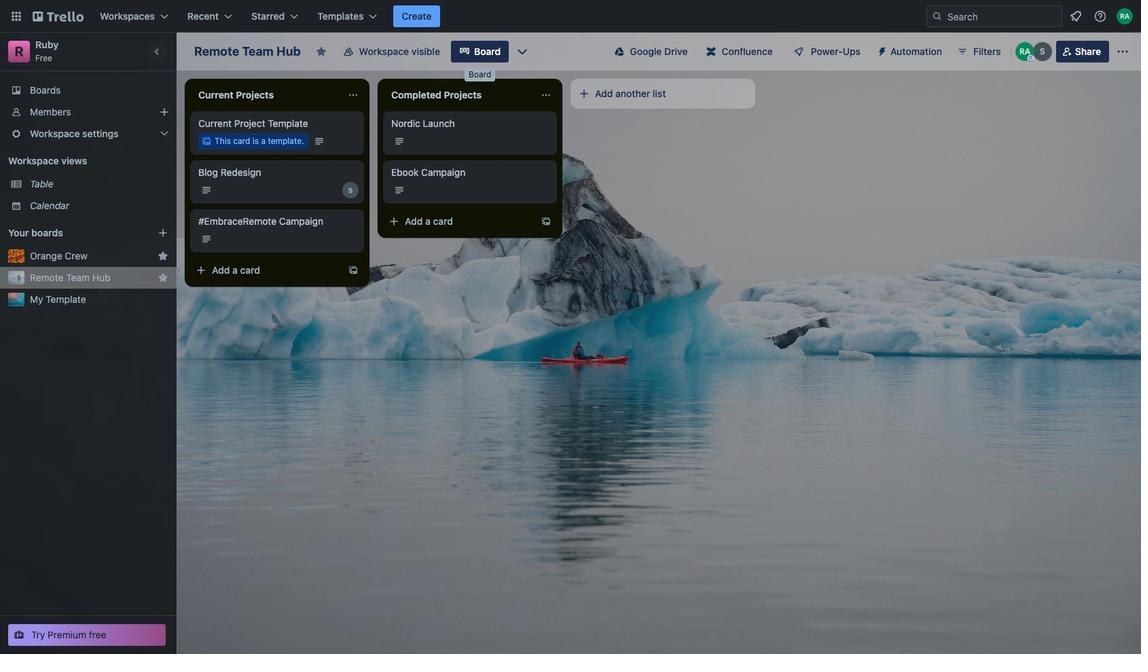 Task type: locate. For each thing, give the bounding box(es) containing it.
0 horizontal spatial ruby anderson (rubyanderson7) image
[[1015, 42, 1034, 61]]

tooltip
[[465, 68, 495, 81]]

sm image
[[872, 41, 891, 60]]

add board image
[[158, 228, 168, 238]]

1 horizontal spatial ruby anderson (rubyanderson7) image
[[1117, 8, 1133, 24]]

this member is an admin of this board. image
[[1028, 55, 1034, 61]]

starred icon image
[[158, 251, 168, 262], [158, 272, 168, 283]]

2 starred icon image from the top
[[158, 272, 168, 283]]

1 vertical spatial ruby anderson (rubyanderson7) image
[[1015, 42, 1034, 61]]

create from template… image
[[541, 216, 552, 227]]

back to home image
[[33, 5, 84, 27]]

0 vertical spatial starred icon image
[[158, 251, 168, 262]]

confluence icon image
[[707, 47, 716, 56]]

None text field
[[190, 84, 342, 106], [383, 84, 535, 106], [190, 84, 342, 106], [383, 84, 535, 106]]

0 notifications image
[[1068, 8, 1084, 24]]

ruby anderson (rubyanderson7) image
[[1117, 8, 1133, 24], [1015, 42, 1034, 61]]

ruby anderson (rubyanderson7) image right open information menu "icon"
[[1117, 8, 1133, 24]]

1 vertical spatial starred icon image
[[158, 272, 168, 283]]

ruby anderson (rubyanderson7) image down search field
[[1015, 42, 1034, 61]]

star or unstar board image
[[316, 46, 327, 57]]

0 vertical spatial ruby anderson (rubyanderson7) image
[[1117, 8, 1133, 24]]



Task type: vqa. For each thing, say whether or not it's contained in the screenshot.
Add board image
yes



Task type: describe. For each thing, give the bounding box(es) containing it.
your boards with 3 items element
[[8, 225, 137, 241]]

sunnyupside33 (sunnyupside33) image
[[342, 182, 359, 198]]

Board name text field
[[187, 41, 308, 62]]

sunnyupside33 (sunnyupside33) image
[[1033, 42, 1052, 61]]

google drive icon image
[[615, 47, 625, 56]]

create from template… image
[[348, 265, 359, 276]]

search image
[[932, 11, 943, 22]]

open information menu image
[[1094, 10, 1107, 23]]

ruby anderson (rubyanderson7) image inside the primary element
[[1117, 8, 1133, 24]]

show menu image
[[1116, 45, 1130, 58]]

workspace navigation collapse icon image
[[148, 42, 167, 61]]

primary element
[[0, 0, 1141, 33]]

customize views image
[[516, 45, 529, 58]]

1 starred icon image from the top
[[158, 251, 168, 262]]

Search field
[[943, 7, 1062, 26]]



